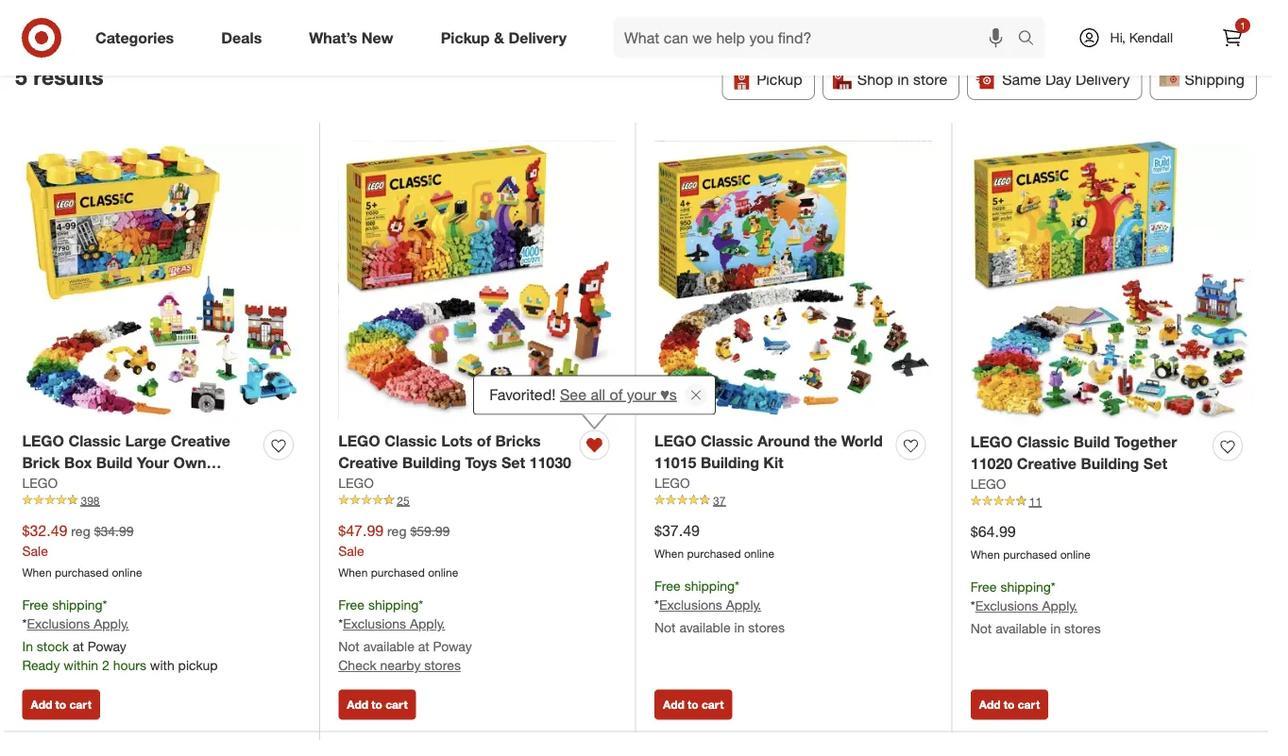 Task type: locate. For each thing, give the bounding box(es) containing it.
lego for lego classic large creative brick box build your own creative toys, kids building kit 10698
[[22, 432, 64, 450]]

classic up 'box'
[[68, 432, 121, 450]]

at inside free shipping * * exclusions apply. not available at poway check nearby stores
[[418, 639, 429, 655]]

1 horizontal spatial in
[[897, 70, 909, 88]]

25 link
[[338, 492, 617, 509]]

0 horizontal spatial reg
[[71, 523, 90, 539]]

online down $34.99 on the bottom of the page
[[112, 565, 142, 579]]

2 horizontal spatial available
[[996, 621, 1047, 637]]

exclusions apply. link down $64.99 when purchased online
[[975, 598, 1078, 614]]

1 vertical spatial build
[[96, 453, 133, 472]]

day
[[1045, 70, 1072, 88]]

lego link for lego classic large creative brick box build your own creative toys, kids building kit 10698
[[22, 474, 58, 492]]

add to cart for lego classic large creative brick box build your own creative toys, kids building kit 10698
[[31, 698, 91, 712]]

building inside lego classic lots of bricks creative building toys set 11030
[[402, 453, 461, 472]]

2 add to cart button from the left
[[338, 690, 416, 720]]

see
[[560, 386, 586, 404]]

classic inside the lego classic build together 11020 creative building set
[[1017, 433, 1069, 451]]

delivery for same day delivery
[[1076, 70, 1130, 88]]

online down 37 link
[[744, 546, 774, 560]]

shipping
[[684, 577, 735, 594], [1001, 578, 1051, 595], [52, 596, 103, 613], [368, 596, 419, 613]]

0 horizontal spatial at
[[73, 639, 84, 655]]

sale
[[22, 543, 48, 559], [338, 543, 364, 559]]

0 horizontal spatial kit
[[225, 475, 246, 493]]

0 horizontal spatial available
[[363, 639, 414, 655]]

free shipping * * exclusions apply. not available in stores for $64.99
[[971, 578, 1101, 637]]

pickup inside pickup & delivery link
[[441, 28, 490, 47]]

exclusions apply. link up stock
[[27, 616, 129, 632]]

free shipping * * exclusions apply. not available in stores down $64.99 when purchased online
[[971, 578, 1101, 637]]

in left store
[[897, 70, 909, 88]]

free down $37.49
[[654, 577, 681, 594]]

shipping down $64.99 when purchased online
[[1001, 578, 1051, 595]]

0 horizontal spatial poway
[[88, 639, 126, 655]]

hours
[[113, 657, 146, 674]]

2 reg from the left
[[387, 523, 407, 539]]

classic for large
[[68, 432, 121, 450]]

2 sale from the left
[[338, 543, 364, 559]]

set inside the lego classic build together 11020 creative building set
[[1144, 454, 1167, 473]]

lego link for lego classic build together 11020 creative building set
[[971, 475, 1006, 493]]

1 vertical spatial kit
[[225, 475, 246, 493]]

apply. for kit
[[726, 597, 761, 614]]

apply. for toys
[[410, 616, 445, 632]]

3 cart from the left
[[702, 698, 724, 712]]

build
[[1074, 433, 1110, 451], [96, 453, 133, 472]]

results
[[33, 64, 103, 90]]

apply. down $37.49 when purchased online
[[726, 597, 761, 614]]

purchased inside $32.49 reg $34.99 sale when purchased online
[[55, 565, 109, 579]]

delivery right &
[[508, 28, 567, 47]]

reg for $47.99
[[387, 523, 407, 539]]

poway up 2
[[88, 639, 126, 655]]

lego link for lego classic around the world 11015 building kit
[[654, 474, 690, 492]]

exclusions for lego classic large creative brick box build your own creative toys, kids building kit 10698
[[27, 616, 90, 632]]

2 poway from the left
[[433, 639, 472, 655]]

shipping for lego classic build together 11020 creative building set
[[1001, 578, 1051, 595]]

cart
[[69, 698, 91, 712], [386, 698, 408, 712], [702, 698, 724, 712], [1018, 698, 1040, 712]]

purchased down $59.99
[[371, 565, 425, 579]]

new
[[362, 28, 393, 47]]

of
[[610, 386, 623, 404], [477, 432, 491, 450]]

set
[[501, 453, 525, 472], [1144, 454, 1167, 473]]

lego inside lego classic around the world 11015 building kit
[[654, 432, 696, 450]]

add to cart button for lego classic around the world 11015 building kit
[[654, 690, 732, 720]]

shipping for lego classic around the world 11015 building kit
[[684, 577, 735, 594]]

build up toys,
[[96, 453, 133, 472]]

apply. up 2
[[94, 616, 129, 632]]

4 add from the left
[[979, 698, 1001, 712]]

lego classic build together 11020 creative building set
[[971, 433, 1177, 473]]

lego link
[[22, 474, 58, 492], [338, 474, 374, 492], [654, 474, 690, 492], [971, 475, 1006, 493]]

classic inside lego classic large creative brick box build your own creative toys, kids building kit 10698
[[68, 432, 121, 450]]

shipping up stock
[[52, 596, 103, 613]]

kit down 'around'
[[763, 453, 784, 472]]

free down the $64.99
[[971, 578, 997, 595]]

apply.
[[726, 597, 761, 614], [1042, 598, 1078, 614], [94, 616, 129, 632], [410, 616, 445, 632]]

available down $64.99 when purchased online
[[996, 621, 1047, 637]]

kit right kids
[[225, 475, 246, 493]]

available for $37.49
[[679, 620, 731, 636]]

when
[[654, 546, 684, 560], [971, 547, 1000, 561], [22, 565, 52, 579], [338, 565, 368, 579]]

free up in
[[22, 596, 48, 613]]

free up the check
[[338, 596, 365, 613]]

world
[[841, 432, 883, 450]]

5 results
[[15, 64, 103, 90]]

free for lego classic lots of bricks creative building toys set 11030
[[338, 596, 365, 613]]

* down the $64.99
[[971, 598, 975, 614]]

$37.49 when purchased online
[[654, 521, 774, 560]]

poway inside free shipping * * exclusions apply. not available at poway check nearby stores
[[433, 639, 472, 655]]

2 add to cart from the left
[[347, 698, 408, 712]]

online down 11 link
[[1060, 547, 1091, 561]]

lego for lego classic around the world 11015 building kit
[[654, 432, 696, 450]]

when down the $64.99
[[971, 547, 1000, 561]]

building inside the lego classic build together 11020 creative building set
[[1081, 454, 1139, 473]]

at for $47.99
[[418, 639, 429, 655]]

available inside free shipping * * exclusions apply. not available at poway check nearby stores
[[363, 639, 414, 655]]

pickup down what can we help you find? suggestions appear below search box in the top of the page
[[757, 70, 803, 88]]

at up within
[[73, 639, 84, 655]]

build left the together at the bottom right
[[1074, 433, 1110, 451]]

0 vertical spatial kit
[[763, 453, 784, 472]]

shop in store button
[[822, 59, 960, 100]]

1 horizontal spatial of
[[610, 386, 623, 404]]

exclusions for lego classic lots of bricks creative building toys set 11030
[[343, 616, 406, 632]]

building inside lego classic large creative brick box build your own creative toys, kids building kit 10698
[[163, 475, 221, 493]]

kit inside lego classic large creative brick box build your own creative toys, kids building kit 10698
[[225, 475, 246, 493]]

2 horizontal spatial stores
[[1064, 621, 1101, 637]]

classic for lots
[[385, 432, 437, 450]]

4 add to cart button from the left
[[971, 690, 1048, 720]]

lego link down 11015
[[654, 474, 690, 492]]

* up the check
[[338, 616, 343, 632]]

1 horizontal spatial at
[[418, 639, 429, 655]]

* down $32.49 reg $34.99 sale when purchased online
[[103, 596, 107, 613]]

at up nearby
[[418, 639, 429, 655]]

online down $59.99
[[428, 565, 458, 579]]

pickup for pickup
[[757, 70, 803, 88]]

in down $37.49 when purchased online
[[734, 620, 745, 636]]

1 to from the left
[[55, 698, 66, 712]]

building
[[402, 453, 461, 472], [701, 453, 759, 472], [1081, 454, 1139, 473], [163, 475, 221, 493]]

set inside lego classic lots of bricks creative building toys set 11030
[[501, 453, 525, 472]]

building for lots
[[402, 453, 461, 472]]

3 to from the left
[[688, 698, 699, 712]]

pickup inside pickup button
[[757, 70, 803, 88]]

building up 11 link
[[1081, 454, 1139, 473]]

delivery for pickup & delivery
[[508, 28, 567, 47]]

at inside the free shipping * * exclusions apply. in stock at  poway ready within 2 hours with pickup
[[73, 639, 84, 655]]

of up toys in the left bottom of the page
[[477, 432, 491, 450]]

of for bricks
[[477, 432, 491, 450]]

3 add from the left
[[663, 698, 684, 712]]

lego classic large creative brick box build your own creative toys, kids building kit 10698 link
[[22, 430, 256, 515]]

exclusions inside the free shipping * * exclusions apply. in stock at  poway ready within 2 hours with pickup
[[27, 616, 90, 632]]

0 horizontal spatial not
[[338, 639, 360, 655]]

classic
[[68, 432, 121, 450], [385, 432, 437, 450], [701, 432, 753, 450], [1017, 433, 1069, 451]]

of inside lego classic lots of bricks creative building toys set 11030
[[477, 432, 491, 450]]

pickup
[[441, 28, 490, 47], [757, 70, 803, 88]]

when inside $47.99 reg $59.99 sale when purchased online
[[338, 565, 368, 579]]

1 horizontal spatial pickup
[[757, 70, 803, 88]]

* down $64.99 when purchased online
[[1051, 578, 1056, 595]]

building down lots
[[402, 453, 461, 472]]

at
[[73, 639, 84, 655], [418, 639, 429, 655]]

$32.49
[[22, 521, 67, 540]]

lego link up $47.99
[[338, 474, 374, 492]]

lego link down brick
[[22, 474, 58, 492]]

2 horizontal spatial in
[[1050, 621, 1061, 637]]

exclusions apply. link for lego classic around the world 11015 building kit
[[659, 597, 761, 614]]

classic inside lego classic lots of bricks creative building toys set 11030
[[385, 432, 437, 450]]

0 horizontal spatial sale
[[22, 543, 48, 559]]

0 vertical spatial delivery
[[508, 28, 567, 47]]

$37.49
[[654, 521, 700, 540]]

when inside $64.99 when purchased online
[[971, 547, 1000, 561]]

creative up 11
[[1017, 454, 1077, 473]]

set down bricks
[[501, 453, 525, 472]]

free shipping * * exclusions apply. in stock at  poway ready within 2 hours with pickup
[[22, 596, 218, 674]]

building inside lego classic around the world 11015 building kit
[[701, 453, 759, 472]]

exclusions down $64.99 when purchased online
[[975, 598, 1038, 614]]

building up 37
[[701, 453, 759, 472]]

to for lego classic build together 11020 creative building set
[[1004, 698, 1015, 712]]

classic left lots
[[385, 432, 437, 450]]

kids
[[126, 475, 159, 493]]

lego classic build together 11020 creative building set image
[[971, 141, 1250, 421], [971, 141, 1250, 421]]

1 horizontal spatial available
[[679, 620, 731, 636]]

delivery inside button
[[1076, 70, 1130, 88]]

not
[[654, 620, 676, 636], [971, 621, 992, 637], [338, 639, 360, 655]]

apply. inside the free shipping * * exclusions apply. in stock at  poway ready within 2 hours with pickup
[[94, 616, 129, 632]]

set down the together at the bottom right
[[1144, 454, 1167, 473]]

available down $37.49 when purchased online
[[679, 620, 731, 636]]

1 horizontal spatial free shipping * * exclusions apply. not available in stores
[[971, 578, 1101, 637]]

11020
[[971, 454, 1013, 473]]

reg for $32.49
[[71, 523, 90, 539]]

0 horizontal spatial set
[[501, 453, 525, 472]]

to for lego classic lots of bricks creative building toys set 11030
[[371, 698, 382, 712]]

at for $32.49
[[73, 639, 84, 655]]

11030
[[529, 453, 571, 472]]

1 horizontal spatial reg
[[387, 523, 407, 539]]

3 add to cart from the left
[[663, 698, 724, 712]]

when down $37.49
[[654, 546, 684, 560]]

1 horizontal spatial set
[[1144, 454, 1167, 473]]

1 add to cart from the left
[[31, 698, 91, 712]]

brick
[[22, 453, 60, 472]]

1 at from the left
[[73, 639, 84, 655]]

4 cart from the left
[[1018, 698, 1040, 712]]

* down $47.99 reg $59.99 sale when purchased online
[[419, 596, 423, 613]]

in for lego classic build together 11020 creative building set
[[1050, 621, 1061, 637]]

available up check nearby stores button on the bottom of the page
[[363, 639, 414, 655]]

shipping down $37.49 when purchased online
[[684, 577, 735, 594]]

reg down '25'
[[387, 523, 407, 539]]

classic inside lego classic around the world 11015 building kit
[[701, 432, 753, 450]]

of for your
[[610, 386, 623, 404]]

shipping button
[[1150, 59, 1257, 100]]

*
[[735, 577, 739, 594], [1051, 578, 1056, 595], [103, 596, 107, 613], [419, 596, 423, 613], [654, 597, 659, 614], [971, 598, 975, 614], [22, 616, 27, 632], [338, 616, 343, 632]]

lego classic large creative brick box build your own creative toys, kids building kit 10698 image
[[22, 141, 301, 420], [22, 141, 301, 420]]

free
[[654, 577, 681, 594], [971, 578, 997, 595], [22, 596, 48, 613], [338, 596, 365, 613]]

0 horizontal spatial in
[[734, 620, 745, 636]]

sale down $32.49
[[22, 543, 48, 559]]

sale inside $32.49 reg $34.99 sale when purchased online
[[22, 543, 48, 559]]

1 horizontal spatial build
[[1074, 433, 1110, 451]]

pickup left &
[[441, 28, 490, 47]]

delivery
[[508, 28, 567, 47], [1076, 70, 1130, 88]]

reg inside $32.49 reg $34.99 sale when purchased online
[[71, 523, 90, 539]]

add to cart button
[[22, 690, 100, 720], [338, 690, 416, 720], [654, 690, 732, 720], [971, 690, 1048, 720]]

online inside $64.99 when purchased online
[[1060, 547, 1091, 561]]

add to cart
[[31, 698, 91, 712], [347, 698, 408, 712], [663, 698, 724, 712], [979, 698, 1040, 712]]

classic for build
[[1017, 433, 1069, 451]]

creative inside lego classic lots of bricks creative building toys set 11030
[[338, 453, 398, 472]]

online
[[744, 546, 774, 560], [1060, 547, 1091, 561], [112, 565, 142, 579], [428, 565, 458, 579]]

4 add to cart from the left
[[979, 698, 1040, 712]]

pickup for pickup & delivery
[[441, 28, 490, 47]]

categories
[[95, 28, 174, 47]]

shipping inside free shipping * * exclusions apply. not available at poway check nearby stores
[[368, 596, 419, 613]]

kit
[[763, 453, 784, 472], [225, 475, 246, 493]]

1 reg from the left
[[71, 523, 90, 539]]

free shipping * * exclusions apply. not available in stores
[[654, 577, 785, 636], [971, 578, 1101, 637]]

1 horizontal spatial stores
[[748, 620, 785, 636]]

poway for $32.49
[[88, 639, 126, 655]]

0 vertical spatial build
[[1074, 433, 1110, 451]]

free inside the free shipping * * exclusions apply. in stock at  poway ready within 2 hours with pickup
[[22, 596, 48, 613]]

exclusions apply. link up nearby
[[343, 616, 445, 632]]

add for lego classic large creative brick box build your own creative toys, kids building kit 10698
[[31, 698, 52, 712]]

same day delivery button
[[967, 59, 1142, 100]]

of right all
[[610, 386, 623, 404]]

shipping down $47.99 reg $59.99 sale when purchased online
[[368, 596, 419, 613]]

2 add from the left
[[347, 698, 368, 712]]

store
[[913, 70, 947, 88]]

0 horizontal spatial delivery
[[508, 28, 567, 47]]

0 horizontal spatial build
[[96, 453, 133, 472]]

exclusions inside free shipping * * exclusions apply. not available at poway check nearby stores
[[343, 616, 406, 632]]

free inside free shipping * * exclusions apply. not available at poway check nearby stores
[[338, 596, 365, 613]]

0 horizontal spatial of
[[477, 432, 491, 450]]

1 vertical spatial delivery
[[1076, 70, 1130, 88]]

exclusions apply. link for lego classic build together 11020 creative building set
[[975, 598, 1078, 614]]

4 to from the left
[[1004, 698, 1015, 712]]

exclusions up stock
[[27, 616, 90, 632]]

poway inside the free shipping * * exclusions apply. in stock at  poway ready within 2 hours with pickup
[[88, 639, 126, 655]]

1 horizontal spatial kit
[[763, 453, 784, 472]]

lego inside lego classic large creative brick box build your own creative toys, kids building kit 10698
[[22, 432, 64, 450]]

free shipping * * exclusions apply. not available in stores for $37.49
[[654, 577, 785, 636]]

building for around
[[701, 453, 759, 472]]

purchased down the $64.99
[[1003, 547, 1057, 561]]

shipping inside the free shipping * * exclusions apply. in stock at  poway ready within 2 hours with pickup
[[52, 596, 103, 613]]

1 horizontal spatial delivery
[[1076, 70, 1130, 88]]

add to cart button for lego classic large creative brick box build your own creative toys, kids building kit 10698
[[22, 690, 100, 720]]

exclusions up the check
[[343, 616, 406, 632]]

3 add to cart button from the left
[[654, 690, 732, 720]]

lego for 'lego' link for lego classic around the world 11015 building kit
[[654, 475, 690, 491]]

0 vertical spatial of
[[610, 386, 623, 404]]

apply. up nearby
[[410, 616, 445, 632]]

lego inside lego classic lots of bricks creative building toys set 11030
[[338, 432, 380, 450]]

purchased down $34.99 on the bottom of the page
[[55, 565, 109, 579]]

1 horizontal spatial not
[[654, 620, 676, 636]]

when down $47.99
[[338, 565, 368, 579]]

purchased inside $37.49 when purchased online
[[687, 546, 741, 560]]

$47.99 reg $59.99 sale when purchased online
[[338, 521, 458, 579]]

0 horizontal spatial stores
[[424, 657, 461, 674]]

classic left 'around'
[[701, 432, 753, 450]]

lego classic around the world 11015 building kit
[[654, 432, 883, 472]]

large
[[125, 432, 166, 450]]

1 vertical spatial pickup
[[757, 70, 803, 88]]

10698
[[22, 497, 64, 515]]

exclusions down $37.49 when purchased online
[[659, 597, 722, 614]]

0 horizontal spatial pickup
[[441, 28, 490, 47]]

when inside $32.49 reg $34.99 sale when purchased online
[[22, 565, 52, 579]]

to
[[55, 698, 66, 712], [371, 698, 382, 712], [688, 698, 699, 712], [1004, 698, 1015, 712]]

2 cart from the left
[[386, 698, 408, 712]]

5
[[15, 64, 27, 90]]

1 cart from the left
[[69, 698, 91, 712]]

classic up 11
[[1017, 433, 1069, 451]]

1 vertical spatial of
[[477, 432, 491, 450]]

2 horizontal spatial not
[[971, 621, 992, 637]]

when down $32.49
[[22, 565, 52, 579]]

reg inside $47.99 reg $59.99 sale when purchased online
[[387, 523, 407, 539]]

in down $64.99 when purchased online
[[1050, 621, 1061, 637]]

building down own
[[163, 475, 221, 493]]

free shipping * * exclusions apply. not available in stores down $37.49 when purchased online
[[654, 577, 785, 636]]

lego classic lots of bricks creative building toys set 11030 image
[[338, 141, 617, 420], [338, 141, 617, 420]]

purchased
[[687, 546, 741, 560], [1003, 547, 1057, 561], [55, 565, 109, 579], [371, 565, 425, 579]]

exclusions apply. link
[[659, 597, 761, 614], [975, 598, 1078, 614], [27, 616, 129, 632], [343, 616, 445, 632]]

exclusions apply. link down $37.49 when purchased online
[[659, 597, 761, 614]]

lego inside the lego classic build together 11020 creative building set
[[971, 433, 1013, 451]]

creative
[[171, 432, 230, 450], [338, 453, 398, 472], [1017, 454, 1077, 473], [22, 475, 82, 493]]

0 horizontal spatial free shipping * * exclusions apply. not available in stores
[[654, 577, 785, 636]]

poway
[[88, 639, 126, 655], [433, 639, 472, 655]]

1 poway from the left
[[88, 639, 126, 655]]

creative inside the lego classic build together 11020 creative building set
[[1017, 454, 1077, 473]]

stores
[[748, 620, 785, 636], [1064, 621, 1101, 637], [424, 657, 461, 674]]

fpo/apo button
[[568, 0, 666, 40]]

1 add from the left
[[31, 698, 52, 712]]

creative up '25'
[[338, 453, 398, 472]]

sale down $47.99
[[338, 543, 364, 559]]

0 vertical spatial pickup
[[441, 28, 490, 47]]

lego link down 11020
[[971, 475, 1006, 493]]

sale inside $47.99 reg $59.99 sale when purchased online
[[338, 543, 364, 559]]

apply. down $64.99 when purchased online
[[1042, 598, 1078, 614]]

add to cart for lego classic build together 11020 creative building set
[[979, 698, 1040, 712]]

poway up check nearby stores button on the bottom of the page
[[433, 639, 472, 655]]

when inside $37.49 when purchased online
[[654, 546, 684, 560]]

what's new link
[[293, 17, 417, 59]]

add for lego classic lots of bricks creative building toys set 11030
[[347, 698, 368, 712]]

apply. inside free shipping * * exclusions apply. not available at poway check nearby stores
[[410, 616, 445, 632]]

What can we help you find? suggestions appear below search field
[[613, 17, 1022, 59]]

lego classic around the world 11015 building kit image
[[654, 141, 933, 420], [654, 141, 933, 420]]

reg down "398"
[[71, 523, 90, 539]]

lego for lego classic build together 11020 creative building set's 'lego' link
[[971, 475, 1006, 492]]

creative up 10698
[[22, 475, 82, 493]]

lego for lego classic lots of bricks creative building toys set 11030
[[338, 432, 380, 450]]

1 sale from the left
[[22, 543, 48, 559]]

delivery down hi,
[[1076, 70, 1130, 88]]

purchased down $37.49
[[687, 546, 741, 560]]

1 horizontal spatial poway
[[433, 639, 472, 655]]

1 horizontal spatial sale
[[338, 543, 364, 559]]

2 to from the left
[[371, 698, 382, 712]]

2 at from the left
[[418, 639, 429, 655]]

1 add to cart button from the left
[[22, 690, 100, 720]]

filter (3)
[[57, 9, 115, 28]]

what's
[[309, 28, 357, 47]]

tooltip
[[473, 376, 716, 415]]

pickup
[[178, 657, 218, 674]]



Task type: vqa. For each thing, say whether or not it's contained in the screenshot.
4
no



Task type: describe. For each thing, give the bounding box(es) containing it.
lego for lego classic large creative brick box build your own creative toys, kids building kit 10698 'lego' link
[[22, 475, 58, 491]]

exclusions for lego classic build together 11020 creative building set
[[975, 598, 1038, 614]]

in for lego classic around the world 11015 building kit
[[734, 620, 745, 636]]

shop in store
[[857, 70, 947, 88]]

add for lego classic around the world 11015 building kit
[[663, 698, 684, 712]]

add for lego classic build together 11020 creative building set
[[979, 698, 1001, 712]]

online inside $37.49 when purchased online
[[744, 546, 774, 560]]

stores for $64.99
[[1064, 621, 1101, 637]]

398
[[81, 493, 100, 508]]

&
[[494, 28, 504, 47]]

deals link
[[205, 17, 285, 59]]

search button
[[1009, 17, 1055, 62]]

25
[[397, 493, 410, 508]]

shipping for lego classic lots of bricks creative building toys set 11030
[[368, 596, 419, 613]]

toys
[[465, 453, 497, 472]]

add to cart for lego classic lots of bricks creative building toys set 11030
[[347, 698, 408, 712]]

$47.99
[[338, 521, 384, 540]]

11015
[[654, 453, 697, 472]]

$59.99
[[410, 523, 450, 539]]

1 link
[[1212, 17, 1253, 59]]

box
[[64, 453, 92, 472]]

$32.49 reg $34.99 sale when purchased online
[[22, 521, 142, 579]]

not for $37.49
[[654, 620, 676, 636]]

toys,
[[86, 475, 122, 493]]

pickup button
[[722, 59, 815, 100]]

classic for around
[[701, 432, 753, 450]]

lego classic around the world 11015 building kit link
[[654, 430, 888, 474]]

(3)
[[97, 9, 115, 28]]

same
[[1002, 70, 1041, 88]]

same day delivery
[[1002, 70, 1130, 88]]

sale for $47.99
[[338, 543, 364, 559]]

lots
[[441, 432, 473, 450]]

filter (3) button
[[15, 0, 130, 40]]

exclusions apply. link for lego classic lots of bricks creative building toys set 11030
[[343, 616, 445, 632]]

to for lego classic large creative brick box build your own creative toys, kids building kit 10698
[[55, 698, 66, 712]]

fpo/apo
[[584, 9, 650, 28]]

online inside $47.99 reg $59.99 sale when purchased online
[[428, 565, 458, 579]]

categories link
[[79, 17, 198, 59]]

build inside the lego classic build together 11020 creative building set
[[1074, 433, 1110, 451]]

see all of your ♥s link
[[560, 386, 677, 404]]

not inside free shipping * * exclusions apply. not available at poway check nearby stores
[[338, 639, 360, 655]]

kit inside lego classic around the world 11015 building kit
[[763, 453, 784, 472]]

your
[[627, 386, 656, 404]]

add to cart button for lego classic lots of bricks creative building toys set 11030
[[338, 690, 416, 720]]

with
[[150, 657, 174, 674]]

stores inside free shipping * * exclusions apply. not available at poway check nearby stores
[[424, 657, 461, 674]]

cart for lego classic build together 11020 creative building set
[[1018, 698, 1040, 712]]

hi, kendall
[[1110, 29, 1173, 46]]

to for lego classic around the world 11015 building kit
[[688, 698, 699, 712]]

sale for $32.49
[[22, 543, 48, 559]]

apply. for your
[[94, 616, 129, 632]]

lego classic large creative brick box build your own creative toys, kids building kit 10698
[[22, 432, 246, 515]]

search
[[1009, 30, 1055, 49]]

11
[[1029, 494, 1042, 509]]

deals
[[221, 28, 262, 47]]

tooltip containing favorited!
[[473, 376, 716, 415]]

lego link for lego classic lots of bricks creative building toys set 11030
[[338, 474, 374, 492]]

pickup & delivery
[[441, 28, 567, 47]]

free for lego classic around the world 11015 building kit
[[654, 577, 681, 594]]

lego classic lots of bricks creative building toys set 11030
[[338, 432, 571, 472]]

* down $37.49 when purchased online
[[735, 577, 739, 594]]

check nearby stores button
[[338, 656, 461, 675]]

nearby
[[380, 657, 421, 674]]

$34.99
[[94, 523, 134, 539]]

lego for 'lego' link associated with lego classic lots of bricks creative building toys set 11030
[[338, 475, 374, 491]]

37 link
[[654, 492, 933, 509]]

together
[[1114, 433, 1177, 451]]

* up in
[[22, 616, 27, 632]]

ready
[[22, 657, 60, 674]]

lego classic build together 11020 creative building set link
[[971, 431, 1206, 475]]

lego for lego classic build together 11020 creative building set
[[971, 433, 1013, 451]]

cart for lego classic around the world 11015 building kit
[[702, 698, 724, 712]]

11 link
[[971, 493, 1250, 510]]

free for lego classic build together 11020 creative building set
[[971, 578, 997, 595]]

hi,
[[1110, 29, 1126, 46]]

own
[[173, 453, 206, 472]]

398 link
[[22, 492, 301, 509]]

creative up own
[[171, 432, 230, 450]]

37
[[713, 493, 726, 508]]

cart for lego classic large creative brick box build your own creative toys, kids building kit 10698
[[69, 698, 91, 712]]

stock
[[37, 639, 69, 655]]

purchased inside $47.99 reg $59.99 sale when purchased online
[[371, 565, 425, 579]]

lego classic lots of bricks creative building toys set 11030 link
[[338, 430, 572, 474]]

add to cart button for lego classic build together 11020 creative building set
[[971, 690, 1048, 720]]

favorited!
[[489, 386, 556, 404]]

shipping
[[1185, 70, 1245, 88]]

* down $37.49
[[654, 597, 659, 614]]

1
[[1240, 19, 1246, 31]]

$64.99
[[971, 522, 1016, 541]]

exclusions apply. link for lego classic large creative brick box build your own creative toys, kids building kit 10698
[[27, 616, 129, 632]]

not for $64.99
[[971, 621, 992, 637]]

around
[[757, 432, 810, 450]]

shop
[[857, 70, 893, 88]]

free shipping * * exclusions apply. not available at poway check nearby stores
[[338, 596, 472, 674]]

filter
[[57, 9, 93, 28]]

add to cart for lego classic around the world 11015 building kit
[[663, 698, 724, 712]]

the
[[814, 432, 837, 450]]

in
[[22, 639, 33, 655]]

kendall
[[1129, 29, 1173, 46]]

exclusions for lego classic around the world 11015 building kit
[[659, 597, 722, 614]]

your
[[137, 453, 169, 472]]

free for lego classic large creative brick box build your own creative toys, kids building kit 10698
[[22, 596, 48, 613]]

pickup & delivery link
[[425, 17, 590, 59]]

building for build
[[1081, 454, 1139, 473]]

favorited! see all of your ♥s
[[489, 386, 677, 404]]

2
[[102, 657, 109, 674]]

purchased inside $64.99 when purchased online
[[1003, 547, 1057, 561]]

stores for $37.49
[[748, 620, 785, 636]]

poway for $47.99
[[433, 639, 472, 655]]

within
[[64, 657, 98, 674]]

online inside $32.49 reg $34.99 sale when purchased online
[[112, 565, 142, 579]]

apply. for set
[[1042, 598, 1078, 614]]

all
[[591, 386, 605, 404]]

$64.99 when purchased online
[[971, 522, 1091, 561]]

build inside lego classic large creative brick box build your own creative toys, kids building kit 10698
[[96, 453, 133, 472]]

available for $64.99
[[996, 621, 1047, 637]]

what's new
[[309, 28, 393, 47]]

cart for lego classic lots of bricks creative building toys set 11030
[[386, 698, 408, 712]]

♥s
[[660, 386, 677, 404]]

check
[[338, 657, 377, 674]]

bricks
[[495, 432, 541, 450]]

in inside shop in store button
[[897, 70, 909, 88]]

shipping for lego classic large creative brick box build your own creative toys, kids building kit 10698
[[52, 596, 103, 613]]



